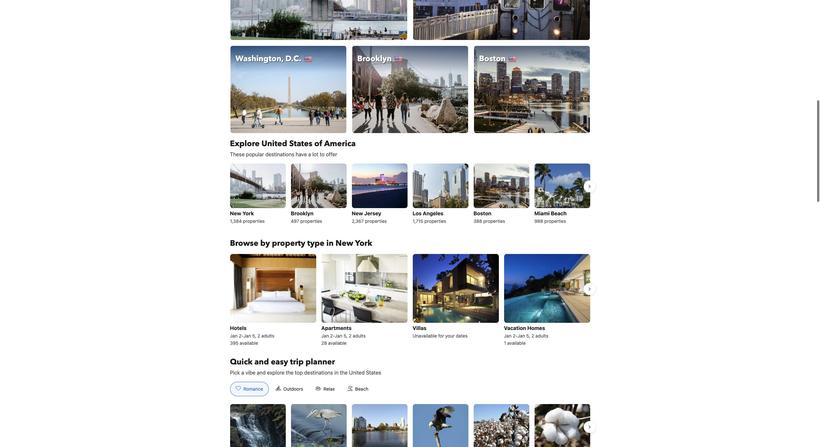 Task type: locate. For each thing, give the bounding box(es) containing it.
988
[[535, 218, 544, 224]]

hotels
[[230, 325, 247, 331]]

properties inside boston 388 properties
[[484, 218, 506, 224]]

1 vertical spatial brooklyn
[[291, 210, 314, 216]]

2 available from the left
[[328, 340, 347, 346]]

1 horizontal spatial the
[[340, 370, 348, 376]]

3 properties from the left
[[365, 218, 387, 224]]

planner
[[306, 357, 335, 367]]

6 properties from the left
[[545, 218, 567, 224]]

2-
[[239, 333, 244, 339], [330, 333, 335, 339], [513, 333, 518, 339]]

5, up quick
[[253, 333, 256, 339]]

2 horizontal spatial available
[[508, 340, 526, 346]]

new for new york
[[230, 210, 241, 216]]

2- inside the hotels jan 2-jan 5, 2 adults 395 available
[[239, 333, 244, 339]]

available for apartments
[[328, 340, 347, 346]]

browse
[[230, 238, 259, 249]]

0 vertical spatial york
[[243, 210, 254, 216]]

1 vertical spatial region
[[225, 251, 596, 349]]

adults inside the hotels jan 2-jan 5, 2 adults 395 available
[[262, 333, 275, 339]]

2 region from the top
[[225, 251, 596, 349]]

2 horizontal spatial 2
[[532, 333, 535, 339]]

a inside quick and easy trip planner pick a vibe and explore the top destinations in the united states
[[242, 370, 244, 376]]

2 inside apartments jan 2-jan 5, 2 adults 28 available
[[349, 333, 352, 339]]

1 horizontal spatial available
[[328, 340, 347, 346]]

1 vertical spatial york
[[355, 238, 373, 249]]

available inside vacation homes jan 2-jan 5, 2 adults 1 available
[[508, 340, 526, 346]]

apartments
[[322, 325, 352, 331]]

destinations left have
[[266, 151, 295, 157]]

available inside apartments jan 2-jan 5, 2 adults 28 available
[[328, 340, 347, 346]]

destinations inside quick and easy trip planner pick a vibe and explore the top destinations in the united states
[[304, 370, 333, 376]]

1 2 from the left
[[258, 333, 260, 339]]

states
[[290, 138, 313, 149], [366, 370, 382, 376]]

0 horizontal spatial destinations
[[266, 151, 295, 157]]

0 horizontal spatial adults
[[262, 333, 275, 339]]

jan up 1
[[505, 333, 512, 339]]

2- down vacation on the bottom right
[[513, 333, 518, 339]]

0 horizontal spatial united
[[262, 138, 288, 149]]

and right vibe
[[257, 370, 266, 376]]

and up vibe
[[255, 357, 269, 367]]

3 adults from the left
[[536, 333, 549, 339]]

beach right relax
[[356, 386, 369, 392]]

3 region from the top
[[225, 401, 596, 447]]

28
[[322, 340, 327, 346]]

1 5, from the left
[[253, 333, 256, 339]]

1 horizontal spatial york
[[355, 238, 373, 249]]

1 properties from the left
[[243, 218, 265, 224]]

the up beach button
[[340, 370, 348, 376]]

2 horizontal spatial 2-
[[513, 333, 518, 339]]

0 horizontal spatial 2-
[[239, 333, 244, 339]]

adults inside vacation homes jan 2-jan 5, 2 adults 1 available
[[536, 333, 549, 339]]

brooklyn
[[358, 53, 392, 64], [291, 210, 314, 216]]

properties inside the new jersey 2,367 properties
[[365, 218, 387, 224]]

lot
[[313, 151, 319, 157]]

boston 388 properties
[[474, 210, 506, 224]]

0 horizontal spatial york
[[243, 210, 254, 216]]

2 jan from the left
[[244, 333, 251, 339]]

0 vertical spatial region
[[225, 161, 596, 228]]

1 horizontal spatial beach
[[551, 210, 567, 216]]

jan
[[230, 333, 238, 339], [244, 333, 251, 339], [322, 333, 329, 339], [335, 333, 343, 339], [505, 333, 512, 339], [518, 333, 526, 339]]

jan up 28
[[322, 333, 329, 339]]

2,367
[[352, 218, 364, 224]]

1 jan from the left
[[230, 333, 238, 339]]

in
[[327, 238, 334, 249], [335, 370, 339, 376]]

new up 1,384
[[230, 210, 241, 216]]

5 jan from the left
[[505, 333, 512, 339]]

0 vertical spatial a
[[309, 151, 311, 157]]

properties down jersey
[[365, 218, 387, 224]]

america
[[325, 138, 356, 149]]

1 horizontal spatial adults
[[353, 333, 366, 339]]

5 properties from the left
[[484, 218, 506, 224]]

miami beach 988 properties
[[535, 210, 567, 224]]

1 horizontal spatial a
[[309, 151, 311, 157]]

los
[[413, 210, 422, 216]]

washington, d.c.
[[236, 53, 302, 64]]

adults for apartments
[[353, 333, 366, 339]]

1 the from the left
[[286, 370, 294, 376]]

united
[[262, 138, 288, 149], [349, 370, 365, 376]]

1 vertical spatial states
[[366, 370, 382, 376]]

1 horizontal spatial 2
[[349, 333, 352, 339]]

0 vertical spatial in
[[327, 238, 334, 249]]

1 vertical spatial destinations
[[304, 370, 333, 376]]

1 vertical spatial a
[[242, 370, 244, 376]]

villas unavailable for your dates
[[413, 325, 468, 339]]

the
[[286, 370, 294, 376], [340, 370, 348, 376]]

popular
[[246, 151, 264, 157]]

1
[[505, 340, 507, 346]]

properties inside the miami beach 988 properties
[[545, 218, 567, 224]]

explore united states of america these popular destinations have a lot to offer
[[230, 138, 356, 157]]

united up popular
[[262, 138, 288, 149]]

1 horizontal spatial in
[[335, 370, 339, 376]]

properties inside los angeles 1,715 properties
[[425, 218, 447, 224]]

1 available from the left
[[240, 340, 258, 346]]

property
[[272, 238, 306, 249]]

villas
[[413, 325, 427, 331]]

497
[[291, 218, 299, 224]]

1 horizontal spatial brooklyn
[[358, 53, 392, 64]]

2
[[258, 333, 260, 339], [349, 333, 352, 339], [532, 333, 535, 339]]

3 available from the left
[[508, 340, 526, 346]]

0 horizontal spatial beach
[[356, 386, 369, 392]]

in up relax
[[335, 370, 339, 376]]

homes
[[528, 325, 546, 331]]

of
[[315, 138, 323, 149]]

beach
[[551, 210, 567, 216], [356, 386, 369, 392]]

properties
[[243, 218, 265, 224], [301, 218, 322, 224], [365, 218, 387, 224], [425, 218, 447, 224], [484, 218, 506, 224], [545, 218, 567, 224]]

los angeles 1,715 properties
[[413, 210, 447, 224]]

york
[[243, 210, 254, 216], [355, 238, 373, 249]]

1 vertical spatial boston
[[474, 210, 492, 216]]

1,384
[[230, 218, 242, 224]]

properties for new york
[[243, 218, 265, 224]]

brooklyn link
[[352, 46, 469, 133]]

jan down 'apartments'
[[335, 333, 343, 339]]

adults inside apartments jan 2-jan 5, 2 adults 28 available
[[353, 333, 366, 339]]

the left "top"
[[286, 370, 294, 376]]

0 horizontal spatial states
[[290, 138, 313, 149]]

2 horizontal spatial 5,
[[527, 333, 531, 339]]

2 5, from the left
[[344, 333, 348, 339]]

2- for hotels
[[239, 333, 244, 339]]

0 vertical spatial united
[[262, 138, 288, 149]]

3 2 from the left
[[532, 333, 535, 339]]

in inside quick and easy trip planner pick a vibe and explore the top destinations in the united states
[[335, 370, 339, 376]]

boston inside boston 388 properties
[[474, 210, 492, 216]]

destinations
[[266, 151, 295, 157], [304, 370, 333, 376]]

5, inside the hotels jan 2-jan 5, 2 adults 395 available
[[253, 333, 256, 339]]

2 inside the hotels jan 2-jan 5, 2 adults 395 available
[[258, 333, 260, 339]]

2 for apartments
[[349, 333, 352, 339]]

states inside explore united states of america these popular destinations have a lot to offer
[[290, 138, 313, 149]]

new
[[230, 210, 241, 216], [352, 210, 363, 216], [336, 238, 354, 249]]

apartments jan 2-jan 5, 2 adults 28 available
[[322, 325, 366, 346]]

and
[[255, 357, 269, 367], [257, 370, 266, 376]]

properties right 1,384
[[243, 218, 265, 224]]

0 vertical spatial destinations
[[266, 151, 295, 157]]

romance button
[[230, 382, 269, 396]]

a left lot
[[309, 151, 311, 157]]

properties down angeles
[[425, 218, 447, 224]]

these
[[230, 151, 245, 157]]

395
[[230, 340, 239, 346]]

tab list
[[225, 382, 380, 397]]

1 horizontal spatial 2-
[[330, 333, 335, 339]]

properties for los angeles
[[425, 218, 447, 224]]

washington,
[[236, 53, 284, 64]]

united up beach button
[[349, 370, 365, 376]]

new down 2,367
[[336, 238, 354, 249]]

jan up 395
[[230, 333, 238, 339]]

states up beach button
[[366, 370, 382, 376]]

beach right miami
[[551, 210, 567, 216]]

trip
[[290, 357, 304, 367]]

5, inside apartments jan 2-jan 5, 2 adults 28 available
[[344, 333, 348, 339]]

2 adults from the left
[[353, 333, 366, 339]]

1 vertical spatial united
[[349, 370, 365, 376]]

2 inside vacation homes jan 2-jan 5, 2 adults 1 available
[[532, 333, 535, 339]]

0 horizontal spatial brooklyn
[[291, 210, 314, 216]]

new for new jersey
[[352, 210, 363, 216]]

2 horizontal spatial adults
[[536, 333, 549, 339]]

properties inside new york 1,384 properties
[[243, 218, 265, 224]]

0 horizontal spatial 5,
[[253, 333, 256, 339]]

2 vertical spatial region
[[225, 401, 596, 447]]

388
[[474, 218, 483, 224]]

5,
[[253, 333, 256, 339], [344, 333, 348, 339], [527, 333, 531, 339]]

available right 395
[[240, 340, 258, 346]]

a left vibe
[[242, 370, 244, 376]]

adults
[[262, 333, 275, 339], [353, 333, 366, 339], [536, 333, 549, 339]]

5, down 'apartments'
[[344, 333, 348, 339]]

new inside the new jersey 2,367 properties
[[352, 210, 363, 216]]

1,715
[[413, 218, 424, 224]]

0 vertical spatial beach
[[551, 210, 567, 216]]

2- inside apartments jan 2-jan 5, 2 adults 28 available
[[330, 333, 335, 339]]

0 vertical spatial brooklyn
[[358, 53, 392, 64]]

1 region from the top
[[225, 161, 596, 228]]

0 vertical spatial boston
[[480, 53, 506, 64]]

0 horizontal spatial available
[[240, 340, 258, 346]]

2 2- from the left
[[330, 333, 335, 339]]

properties right 388
[[484, 218, 506, 224]]

0 horizontal spatial the
[[286, 370, 294, 376]]

3 2- from the left
[[513, 333, 518, 339]]

2 2 from the left
[[349, 333, 352, 339]]

united inside quick and easy trip planner pick a vibe and explore the top destinations in the united states
[[349, 370, 365, 376]]

2 properties from the left
[[301, 218, 322, 224]]

region containing new york
[[225, 161, 596, 228]]

0 vertical spatial states
[[290, 138, 313, 149]]

quick
[[230, 357, 253, 367]]

york up browse
[[243, 210, 254, 216]]

4 properties from the left
[[425, 218, 447, 224]]

a
[[309, 151, 311, 157], [242, 370, 244, 376]]

in right the type
[[327, 238, 334, 249]]

jan down hotels
[[244, 333, 251, 339]]

available
[[240, 340, 258, 346], [328, 340, 347, 346], [508, 340, 526, 346]]

0 horizontal spatial in
[[327, 238, 334, 249]]

2- down hotels
[[239, 333, 244, 339]]

boston
[[480, 53, 506, 64], [474, 210, 492, 216]]

1 horizontal spatial states
[[366, 370, 382, 376]]

1 adults from the left
[[262, 333, 275, 339]]

boston link
[[474, 46, 591, 133]]

2- down 'apartments'
[[330, 333, 335, 339]]

pick
[[230, 370, 240, 376]]

united inside explore united states of america these popular destinations have a lot to offer
[[262, 138, 288, 149]]

5, down homes
[[527, 333, 531, 339]]

new inside new york 1,384 properties
[[230, 210, 241, 216]]

properties right 497
[[301, 218, 322, 224]]

1 vertical spatial beach
[[356, 386, 369, 392]]

outdoors button
[[270, 382, 309, 396]]

destinations down planner
[[304, 370, 333, 376]]

0 horizontal spatial a
[[242, 370, 244, 376]]

to
[[320, 151, 325, 157]]

0 horizontal spatial 2
[[258, 333, 260, 339]]

available right 28
[[328, 340, 347, 346]]

york inside new york 1,384 properties
[[243, 210, 254, 216]]

states up have
[[290, 138, 313, 149]]

available inside the hotels jan 2-jan 5, 2 adults 395 available
[[240, 340, 258, 346]]

top
[[295, 370, 303, 376]]

jan down vacation on the bottom right
[[518, 333, 526, 339]]

beach inside beach button
[[356, 386, 369, 392]]

properties down miami
[[545, 218, 567, 224]]

brooklyn inside brooklyn 497 properties
[[291, 210, 314, 216]]

relax button
[[310, 382, 341, 396]]

1 horizontal spatial united
[[349, 370, 365, 376]]

1 2- from the left
[[239, 333, 244, 339]]

new up 2,367
[[352, 210, 363, 216]]

available right 1
[[508, 340, 526, 346]]

3 5, from the left
[[527, 333, 531, 339]]

york down 2,367
[[355, 238, 373, 249]]

1 horizontal spatial destinations
[[304, 370, 333, 376]]

region
[[225, 161, 596, 228], [225, 251, 596, 349], [225, 401, 596, 447]]

1 horizontal spatial 5,
[[344, 333, 348, 339]]

outdoors
[[284, 386, 303, 392]]

1 vertical spatial in
[[335, 370, 339, 376]]



Task type: vqa. For each thing, say whether or not it's contained in the screenshot.
13-
no



Task type: describe. For each thing, give the bounding box(es) containing it.
d.c.
[[286, 53, 302, 64]]

angeles
[[423, 210, 444, 216]]

5, for hotels
[[253, 333, 256, 339]]

for
[[439, 333, 445, 339]]

dates
[[456, 333, 468, 339]]

5, for apartments
[[344, 333, 348, 339]]

0 vertical spatial and
[[255, 357, 269, 367]]

beach button
[[342, 382, 374, 396]]

a inside explore united states of america these popular destinations have a lot to offer
[[309, 151, 311, 157]]

destinations inside explore united states of america these popular destinations have a lot to offer
[[266, 151, 295, 157]]

2 the from the left
[[340, 370, 348, 376]]

unavailable
[[413, 333, 437, 339]]

brooklyn 497 properties
[[291, 210, 322, 224]]

6 jan from the left
[[518, 333, 526, 339]]

browse by property type in new york
[[230, 238, 373, 249]]

properties inside brooklyn 497 properties
[[301, 218, 322, 224]]

miami
[[535, 210, 550, 216]]

2- inside vacation homes jan 2-jan 5, 2 adults 1 available
[[513, 333, 518, 339]]

new york 1,384 properties
[[230, 210, 265, 224]]

type
[[308, 238, 325, 249]]

tab list containing romance
[[225, 382, 380, 397]]

5, inside vacation homes jan 2-jan 5, 2 adults 1 available
[[527, 333, 531, 339]]

vacation homes jan 2-jan 5, 2 adults 1 available
[[505, 325, 549, 346]]

relax
[[324, 386, 335, 392]]

offer
[[326, 151, 338, 157]]

jersey
[[365, 210, 382, 216]]

1 vertical spatial and
[[257, 370, 266, 376]]

hotels jan 2-jan 5, 2 adults 395 available
[[230, 325, 275, 346]]

states inside quick and easy trip planner pick a vibe and explore the top destinations in the united states
[[366, 370, 382, 376]]

have
[[296, 151, 307, 157]]

new jersey 2,367 properties
[[352, 210, 387, 224]]

romance
[[244, 386, 263, 392]]

boston for boston 388 properties
[[474, 210, 492, 216]]

brooklyn for brooklyn
[[358, 53, 392, 64]]

vibe
[[246, 370, 256, 376]]

4 jan from the left
[[335, 333, 343, 339]]

by
[[261, 238, 270, 249]]

easy
[[271, 357, 288, 367]]

washington, d.c. link
[[230, 46, 347, 133]]

2 for hotels
[[258, 333, 260, 339]]

explore
[[230, 138, 260, 149]]

quick and easy trip planner pick a vibe and explore the top destinations in the united states
[[230, 357, 382, 376]]

adults for hotels
[[262, 333, 275, 339]]

3 jan from the left
[[322, 333, 329, 339]]

brooklyn for brooklyn 497 properties
[[291, 210, 314, 216]]

boston for boston
[[480, 53, 506, 64]]

available for hotels
[[240, 340, 258, 346]]

properties for new jersey
[[365, 218, 387, 224]]

beach inside the miami beach 988 properties
[[551, 210, 567, 216]]

region containing hotels
[[225, 251, 596, 349]]

your
[[446, 333, 455, 339]]

2- for apartments
[[330, 333, 335, 339]]

properties for miami beach
[[545, 218, 567, 224]]

vacation
[[505, 325, 527, 331]]

explore
[[267, 370, 285, 376]]



